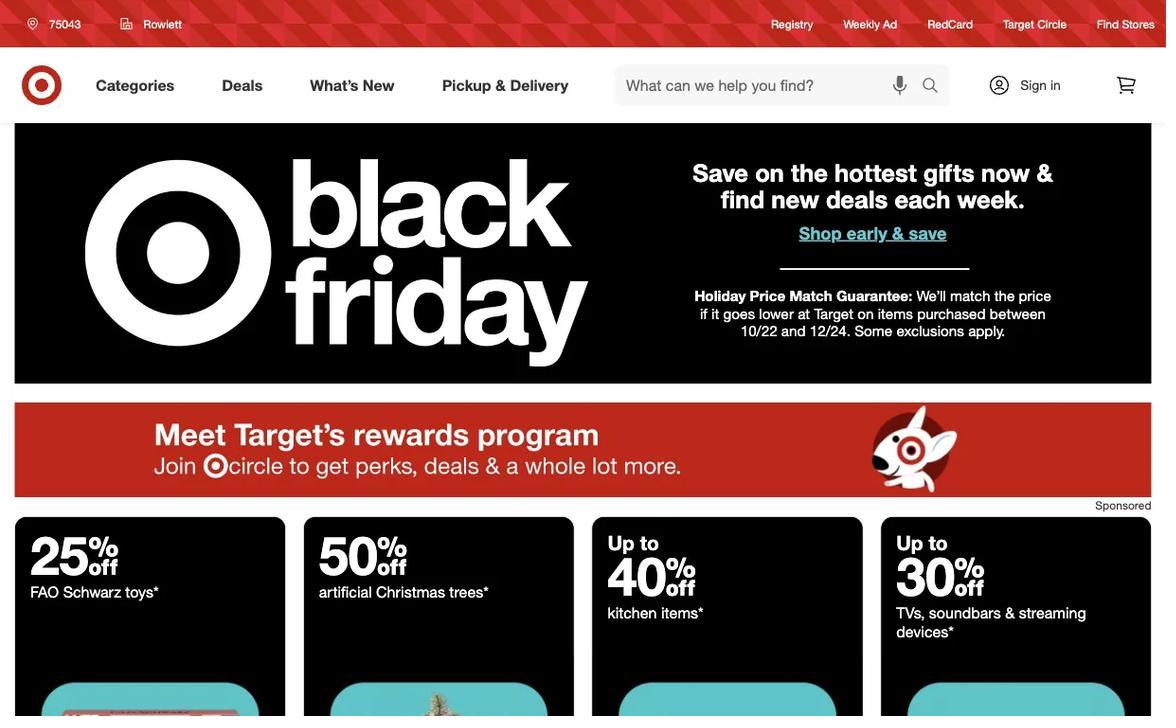 Task type: locate. For each thing, give the bounding box(es) containing it.
the left price
[[994, 287, 1015, 305]]

3 target black friday image from the left
[[592, 657, 862, 716]]

we'll
[[916, 287, 946, 305]]

target black friday image
[[15, 657, 285, 716], [304, 657, 574, 716], [592, 657, 862, 716], [881, 657, 1151, 716]]

up up kitchen
[[608, 531, 635, 555]]

streaming
[[1019, 604, 1086, 622]]

on
[[755, 158, 784, 188], [857, 304, 874, 322]]

on left items
[[857, 304, 874, 322]]

to
[[640, 531, 659, 555], [929, 531, 948, 555]]

&
[[495, 76, 506, 94], [1036, 158, 1053, 188], [892, 222, 904, 243], [1005, 604, 1015, 622]]

target circle link
[[1003, 16, 1067, 32]]

pickup
[[442, 76, 491, 94]]

each
[[895, 185, 951, 214]]

target left circle
[[1003, 17, 1034, 31]]

1 vertical spatial on
[[857, 304, 874, 322]]

30
[[896, 544, 985, 608]]

guarantee:
[[836, 287, 912, 305]]

sign
[[1020, 77, 1047, 93]]

up to up kitchen
[[608, 531, 659, 555]]

up to
[[608, 531, 659, 555], [896, 531, 948, 555]]

50 artificial christmas trees*
[[319, 523, 489, 601]]

match
[[790, 287, 832, 305]]

redcard link
[[928, 16, 973, 32]]

we'll match the price if it goes lower at target on items purchased between 10/22 and 12/24. some exclusions apply.
[[700, 287, 1051, 339]]

1 horizontal spatial to
[[929, 531, 948, 555]]

target inside we'll match the price if it goes lower at target on items purchased between 10/22 and 12/24. some exclusions apply.
[[814, 304, 853, 322]]

sign in link
[[972, 64, 1090, 106]]

save
[[909, 222, 947, 243]]

in
[[1050, 77, 1061, 93]]

1 vertical spatial target
[[814, 304, 853, 322]]

match
[[950, 287, 990, 305]]

1 horizontal spatial on
[[857, 304, 874, 322]]

50
[[319, 523, 407, 587]]

75043
[[49, 17, 81, 31]]

items*
[[661, 604, 703, 622]]

0 vertical spatial target
[[1003, 17, 1034, 31]]

search
[[913, 78, 959, 96]]

1 target black friday image from the left
[[15, 657, 285, 716]]

1 horizontal spatial the
[[994, 287, 1015, 305]]

0 horizontal spatial the
[[791, 158, 828, 188]]

the inside save on the hottest gifts now & find new deals each week.
[[791, 158, 828, 188]]

on inside we'll match the price if it goes lower at target on items purchased between 10/22 and 12/24. some exclusions apply.
[[857, 304, 874, 322]]

the up shop
[[791, 158, 828, 188]]

rowlett button
[[108, 7, 194, 41]]

gifts
[[923, 158, 974, 188]]

2 to from the left
[[929, 531, 948, 555]]

save
[[693, 158, 748, 188]]

up to up tvs,
[[896, 531, 948, 555]]

target right at
[[814, 304, 853, 322]]

2 up from the left
[[896, 531, 923, 555]]

4 target black friday image from the left
[[881, 657, 1151, 716]]

2 up to from the left
[[896, 531, 948, 555]]

stores
[[1122, 17, 1155, 31]]

1 horizontal spatial target
[[1003, 17, 1034, 31]]

1 up to from the left
[[608, 531, 659, 555]]

& right now
[[1036, 158, 1053, 188]]

now
[[981, 158, 1030, 188]]

trees*
[[449, 583, 489, 601]]

0 horizontal spatial up
[[608, 531, 635, 555]]

registry link
[[771, 16, 813, 32]]

ad
[[883, 17, 897, 31]]

up to for 30
[[896, 531, 948, 555]]

10/22
[[740, 322, 777, 339]]

to up "kitchen items*"
[[640, 531, 659, 555]]

find
[[1097, 17, 1119, 31]]

0 horizontal spatial target
[[814, 304, 853, 322]]

target black friday image for tvs, soundbars & streaming devices*
[[881, 657, 1151, 716]]

the inside we'll match the price if it goes lower at target on items purchased between 10/22 and 12/24. some exclusions apply.
[[994, 287, 1015, 305]]

to for 30
[[929, 531, 948, 555]]

pickup & delivery
[[442, 76, 568, 94]]

target
[[1003, 17, 1034, 31], [814, 304, 853, 322]]

25
[[30, 523, 119, 587]]

goes
[[723, 304, 755, 322]]

the for match
[[994, 287, 1015, 305]]

black friday deals image
[[15, 123, 1151, 384]]

some
[[855, 322, 892, 339]]

and
[[781, 322, 806, 339]]

0 horizontal spatial on
[[755, 158, 784, 188]]

shop early & save
[[799, 222, 947, 243]]

up to for 40
[[608, 531, 659, 555]]

0 horizontal spatial to
[[640, 531, 659, 555]]

to up soundbars
[[929, 531, 948, 555]]

& inside tvs, soundbars & streaming devices*
[[1005, 604, 1015, 622]]

up
[[608, 531, 635, 555], [896, 531, 923, 555]]

at
[[798, 304, 810, 322]]

purchased
[[917, 304, 986, 322]]

find
[[721, 185, 765, 214]]

0 horizontal spatial up to
[[608, 531, 659, 555]]

& inside save on the hottest gifts now & find new deals each week.
[[1036, 158, 1053, 188]]

1 horizontal spatial up to
[[896, 531, 948, 555]]

deals link
[[206, 64, 286, 106]]

0 vertical spatial the
[[791, 158, 828, 188]]

the
[[791, 158, 828, 188], [994, 287, 1015, 305]]

target black friday image for kitchen items*
[[592, 657, 862, 716]]

1 up from the left
[[608, 531, 635, 555]]

what's new link
[[294, 64, 418, 106]]

sign in
[[1020, 77, 1061, 93]]

weekly ad link
[[844, 16, 897, 32]]

1 horizontal spatial up
[[896, 531, 923, 555]]

deals
[[222, 76, 263, 94]]

what's new
[[310, 76, 395, 94]]

on right save
[[755, 158, 784, 188]]

0 vertical spatial on
[[755, 158, 784, 188]]

holiday price match guarantee:
[[695, 287, 912, 305]]

1 to from the left
[[640, 531, 659, 555]]

deals
[[826, 185, 888, 214]]

up up tvs,
[[896, 531, 923, 555]]

1 vertical spatial the
[[994, 287, 1015, 305]]

categories
[[96, 76, 174, 94]]

2 target black friday image from the left
[[304, 657, 574, 716]]

circle
[[1037, 17, 1067, 31]]

target black friday image for artificial christmas trees*
[[304, 657, 574, 716]]

& left streaming
[[1005, 604, 1015, 622]]



Task type: vqa. For each thing, say whether or not it's contained in the screenshot.
bottommost on
yes



Task type: describe. For each thing, give the bounding box(es) containing it.
toys*
[[125, 583, 159, 601]]

christmas
[[376, 583, 445, 601]]

& right pickup
[[495, 76, 506, 94]]

lower
[[759, 304, 794, 322]]

up for 30
[[896, 531, 923, 555]]

& left the save on the right top
[[892, 222, 904, 243]]

find stores
[[1097, 17, 1155, 31]]

kitchen
[[608, 604, 657, 622]]

pickup & delivery link
[[426, 64, 592, 106]]

weekly
[[844, 17, 880, 31]]

kitchen items*
[[608, 604, 703, 622]]

categories link
[[80, 64, 198, 106]]

what's
[[310, 76, 358, 94]]

registry
[[771, 17, 813, 31]]

target black friday image for fao schwarz toys*
[[15, 657, 285, 716]]

fao
[[30, 583, 59, 601]]

up for 40
[[608, 531, 635, 555]]

devices*
[[896, 622, 954, 641]]

price
[[1019, 287, 1051, 305]]

new
[[363, 76, 395, 94]]

75043 button
[[15, 7, 101, 41]]

to for 40
[[640, 531, 659, 555]]

delivery
[[510, 76, 568, 94]]

on inside save on the hottest gifts now & find new deals each week.
[[755, 158, 784, 188]]

weekly ad
[[844, 17, 897, 31]]

hottest
[[834, 158, 917, 188]]

redcard
[[928, 17, 973, 31]]

sponsored
[[1095, 498, 1151, 512]]

tvs,
[[896, 604, 925, 622]]

target inside "link"
[[1003, 17, 1034, 31]]

12/24.
[[810, 322, 851, 339]]

exclusions
[[896, 322, 964, 339]]

early
[[847, 222, 887, 243]]

save on the hottest gifts now & find new deals each week.
[[693, 158, 1053, 214]]

schwarz
[[63, 583, 121, 601]]

shop
[[799, 222, 842, 243]]

week.
[[957, 185, 1025, 214]]

the for on
[[791, 158, 828, 188]]

holiday
[[695, 287, 746, 305]]

tvs, soundbars & streaming devices*
[[896, 604, 1086, 641]]

items
[[878, 304, 913, 322]]

soundbars
[[929, 604, 1001, 622]]

target circle
[[1003, 17, 1067, 31]]

rowlett
[[143, 17, 182, 31]]

advertisement region
[[15, 403, 1151, 497]]

if
[[700, 304, 707, 322]]

new
[[771, 185, 819, 214]]

it
[[711, 304, 719, 322]]

artificial
[[319, 583, 372, 601]]

price
[[750, 287, 785, 305]]

40
[[608, 544, 696, 608]]

between
[[990, 304, 1046, 322]]

find stores link
[[1097, 16, 1155, 32]]

What can we help you find? suggestions appear below search field
[[615, 64, 926, 106]]

search button
[[913, 64, 959, 110]]

apply.
[[968, 322, 1005, 339]]

25 fao schwarz toys*
[[30, 523, 159, 601]]



